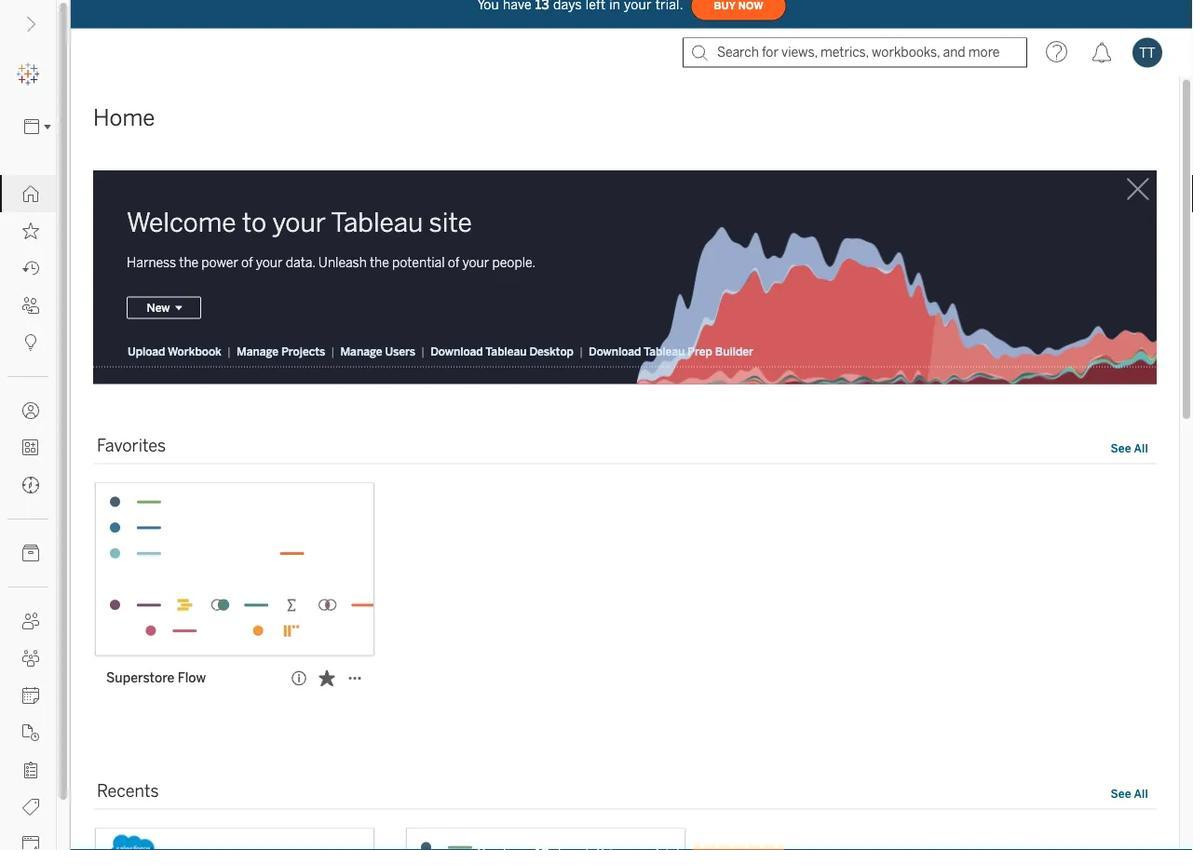 Task type: describe. For each thing, give the bounding box(es) containing it.
in
[[609, 6, 620, 22]]

new
[[147, 309, 170, 323]]

days
[[553, 6, 582, 22]]

buy now
[[714, 9, 763, 21]]

your right in
[[624, 6, 652, 22]]

see all link for favorites
[[1110, 448, 1149, 467]]

data.
[[286, 263, 315, 278]]

people.
[[492, 263, 536, 278]]

home
[[93, 113, 155, 140]]

desktop
[[529, 353, 574, 366]]

13
[[535, 6, 549, 22]]

upload workbook button
[[127, 352, 222, 367]]

2 of from the left
[[448, 263, 460, 278]]

see for recents
[[1111, 795, 1131, 809]]

all for favorites
[[1134, 450, 1148, 463]]

trial.
[[655, 6, 683, 22]]

your up data.
[[272, 215, 326, 246]]

you have 13 days left in your trial.
[[477, 6, 683, 22]]

flow
[[178, 679, 206, 694]]

potential
[[392, 263, 445, 278]]

upload workbook | manage projects | manage users | download tableau desktop | download tableau prep builder
[[128, 353, 753, 366]]

0 horizontal spatial tableau
[[331, 215, 423, 246]]

harness the power of your data. unleash the potential of your people.
[[127, 263, 536, 278]]

your left people.
[[462, 263, 489, 278]]

see all for recents
[[1111, 795, 1148, 809]]

2 download from the left
[[589, 353, 641, 366]]

2 manage from the left
[[340, 353, 382, 366]]

1 horizontal spatial tableau
[[485, 353, 527, 366]]

manage users link
[[339, 352, 416, 367]]

download tableau prep builder link
[[588, 352, 754, 367]]

1 of from the left
[[241, 263, 253, 278]]

manage projects link
[[236, 352, 326, 367]]

welcome
[[127, 215, 236, 246]]

2 | from the left
[[331, 353, 335, 366]]

site
[[429, 215, 472, 246]]

all for recents
[[1134, 795, 1148, 809]]

now
[[738, 9, 763, 21]]

3 | from the left
[[421, 353, 425, 366]]

superstore flow
[[106, 679, 206, 694]]

harness
[[127, 263, 176, 278]]

1 the from the left
[[179, 263, 199, 278]]



Task type: vqa. For each thing, say whether or not it's contained in the screenshot.
2nd See from the bottom
yes



Task type: locate. For each thing, give the bounding box(es) containing it.
favorites
[[97, 444, 166, 464]]

the right unleash
[[370, 263, 389, 278]]

1 manage from the left
[[237, 353, 279, 366]]

manage left projects
[[237, 353, 279, 366]]

1 see all link from the top
[[1110, 448, 1149, 467]]

buy now button
[[691, 0, 787, 30]]

buy
[[714, 9, 736, 21]]

| right users
[[421, 353, 425, 366]]

navigation panel element
[[0, 56, 57, 850]]

the left power
[[179, 263, 199, 278]]

superstore
[[106, 679, 174, 694]]

see
[[1111, 450, 1131, 463], [1111, 795, 1131, 809]]

1 see all from the top
[[1111, 450, 1148, 463]]

prep
[[688, 353, 712, 366]]

users
[[385, 353, 415, 366]]

workbook
[[168, 353, 221, 366]]

0 horizontal spatial the
[[179, 263, 199, 278]]

download right desktop
[[589, 353, 641, 366]]

0 vertical spatial see
[[1111, 450, 1131, 463]]

manage left users
[[340, 353, 382, 366]]

1 horizontal spatial the
[[370, 263, 389, 278]]

see all for favorites
[[1111, 450, 1148, 463]]

you
[[477, 6, 499, 22]]

power
[[201, 263, 238, 278]]

|
[[227, 353, 231, 366], [331, 353, 335, 366], [421, 353, 425, 366], [579, 353, 583, 366]]

tableau
[[331, 215, 423, 246], [485, 353, 527, 366], [644, 353, 685, 366]]

1 horizontal spatial of
[[448, 263, 460, 278]]

| right projects
[[331, 353, 335, 366]]

| right desktop
[[579, 353, 583, 366]]

1 vertical spatial all
[[1134, 795, 1148, 809]]

of right potential
[[448, 263, 460, 278]]

1 vertical spatial see
[[1111, 795, 1131, 809]]

download
[[430, 353, 483, 366], [589, 353, 641, 366]]

Search for views, metrics, workbooks, and more text field
[[683, 47, 1027, 76]]

1 horizontal spatial manage
[[340, 353, 382, 366]]

| right workbook
[[227, 353, 231, 366]]

have
[[503, 6, 532, 22]]

main navigation. press the up and down arrow keys to access links. element
[[0, 175, 56, 850]]

1 see from the top
[[1111, 450, 1131, 463]]

0 horizontal spatial download
[[430, 353, 483, 366]]

see for favorites
[[1111, 450, 1131, 463]]

0 vertical spatial all
[[1134, 450, 1148, 463]]

4 | from the left
[[579, 353, 583, 366]]

see all
[[1111, 450, 1148, 463], [1111, 795, 1148, 809]]

see all link for recents
[[1110, 793, 1149, 813]]

1 download from the left
[[430, 353, 483, 366]]

download right users
[[430, 353, 483, 366]]

of right power
[[241, 263, 253, 278]]

tableau up unleash
[[331, 215, 423, 246]]

your left data.
[[256, 263, 283, 278]]

all
[[1134, 450, 1148, 463], [1134, 795, 1148, 809]]

2 horizontal spatial tableau
[[644, 353, 685, 366]]

unleash
[[318, 263, 367, 278]]

1 | from the left
[[227, 353, 231, 366]]

1 horizontal spatial download
[[589, 353, 641, 366]]

2 all from the top
[[1134, 795, 1148, 809]]

your
[[624, 6, 652, 22], [272, 215, 326, 246], [256, 263, 283, 278], [462, 263, 489, 278]]

2 see all link from the top
[[1110, 793, 1149, 813]]

1 vertical spatial see all
[[1111, 795, 1148, 809]]

2 see all from the top
[[1111, 795, 1148, 809]]

1 all from the top
[[1134, 450, 1148, 463]]

0 vertical spatial see all
[[1111, 450, 1148, 463]]

upload
[[128, 353, 165, 366]]

projects
[[281, 353, 325, 366]]

welcome to your tableau site
[[127, 215, 472, 246]]

of
[[241, 263, 253, 278], [448, 263, 460, 278]]

the
[[179, 263, 199, 278], [370, 263, 389, 278]]

builder
[[715, 353, 753, 366]]

tableau left desktop
[[485, 353, 527, 366]]

1 vertical spatial see all link
[[1110, 793, 1149, 813]]

0 horizontal spatial manage
[[237, 353, 279, 366]]

download tableau desktop link
[[430, 352, 575, 367]]

2 the from the left
[[370, 263, 389, 278]]

0 horizontal spatial of
[[241, 263, 253, 278]]

to
[[242, 215, 266, 246]]

0 vertical spatial see all link
[[1110, 448, 1149, 467]]

tableau left prep
[[644, 353, 685, 366]]

2 see from the top
[[1111, 795, 1131, 809]]

new button
[[127, 305, 201, 327]]

left
[[586, 6, 606, 22]]

see all link
[[1110, 448, 1149, 467], [1110, 793, 1149, 813]]

recents
[[97, 790, 159, 810]]

manage
[[237, 353, 279, 366], [340, 353, 382, 366]]



